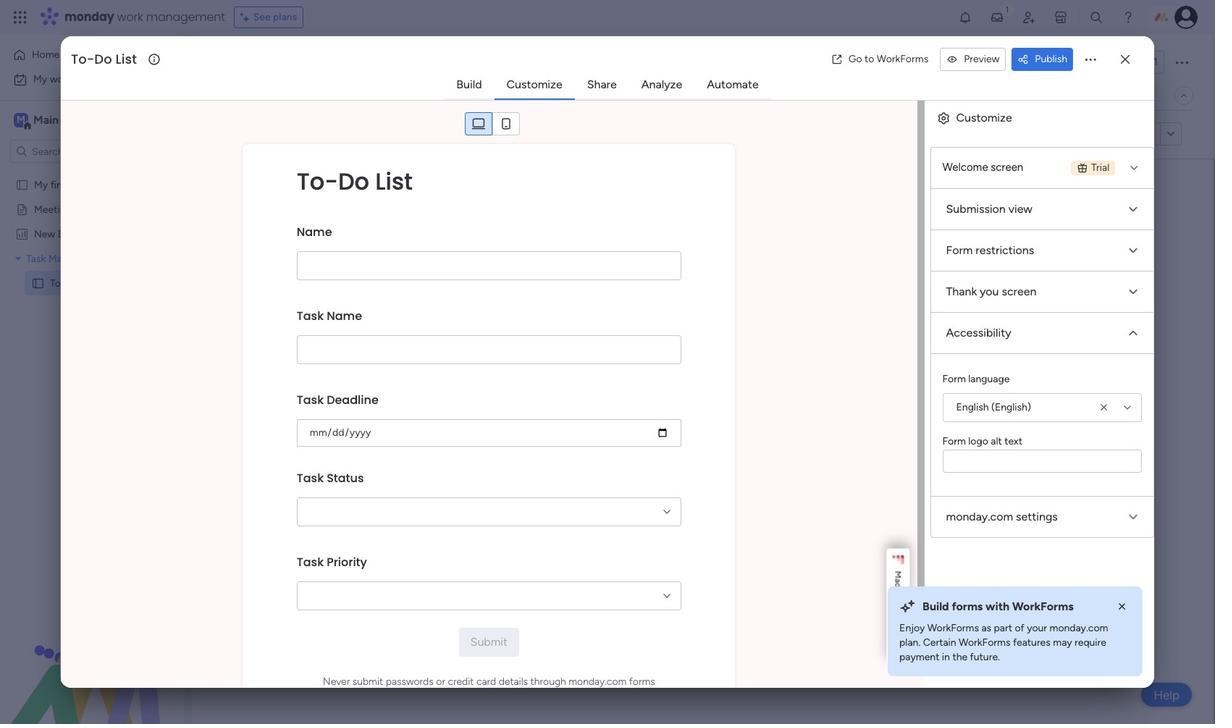 Task type: vqa. For each thing, say whether or not it's contained in the screenshot.
Private
no



Task type: locate. For each thing, give the bounding box(es) containing it.
2 vertical spatial monday.com
[[569, 676, 627, 688]]

m a d e w i t h w o r k f o r m s
[[894, 571, 904, 659]]

/
[[1148, 56, 1152, 68]]

task for task status
[[297, 470, 324, 487]]

work
[[117, 9, 143, 25], [50, 73, 72, 85]]

build
[[457, 78, 482, 91], [676, 334, 702, 348], [923, 600, 949, 614]]

m up d
[[894, 571, 904, 579]]

f
[[894, 635, 904, 640]]

public board image down new
[[31, 276, 45, 290]]

logo
[[969, 435, 989, 448]]

my down home
[[33, 73, 47, 85]]

name text field
[[297, 251, 681, 280]]

3 name group from the top
[[297, 382, 681, 460]]

enjoy workforms as part of your monday.com plan. certain workforms features may require payment in the future.
[[900, 622, 1109, 664]]

kendall parks image
[[1175, 6, 1198, 29]]

by
[[339, 127, 352, 141], [654, 279, 675, 302]]

copy form link
[[1088, 127, 1155, 140]]

e
[[894, 588, 904, 593]]

do inside form form
[[338, 165, 369, 198]]

your
[[753, 279, 791, 302], [1027, 622, 1047, 635]]

work right the monday on the left of page
[[117, 9, 143, 25]]

form inside build form 'button'
[[705, 334, 730, 348]]

do
[[261, 46, 291, 78], [94, 50, 112, 68], [338, 165, 369, 198], [65, 277, 78, 289]]

workforms inside button
[[877, 53, 929, 65]]

screen right you
[[1002, 285, 1037, 298]]

None text field
[[943, 450, 1142, 473]]

m inside button
[[894, 571, 904, 579]]

2 name group from the top
[[297, 298, 681, 382]]

to-do list
[[220, 46, 333, 78], [71, 50, 137, 68], [297, 165, 413, 198], [50, 277, 97, 289]]

enjoy
[[900, 622, 925, 635]]

1 r from the top
[[894, 628, 904, 631]]

customize right build link
[[507, 78, 563, 91]]

workforms right to
[[877, 53, 929, 65]]

form for copy form link
[[1115, 127, 1137, 140]]

your right building on the right
[[753, 279, 791, 302]]

(english)
[[992, 401, 1031, 414]]

work for monday
[[117, 9, 143, 25]]

customize down integrate
[[957, 111, 1012, 125]]

build inside build form 'button'
[[676, 334, 702, 348]]

screen right the welcome
[[991, 161, 1024, 174]]

2 r from the top
[[894, 645, 904, 648]]

plan.
[[900, 637, 921, 649]]

my for my work
[[33, 73, 47, 85]]

build for build forms with workforms
[[923, 600, 949, 614]]

more actions image
[[1084, 52, 1098, 67]]

form for form
[[312, 89, 335, 101]]

settings
[[1016, 510, 1058, 524]]

invite members image
[[1022, 10, 1037, 25]]

main left table
[[242, 89, 264, 101]]

monday work management
[[64, 9, 225, 25]]

1 vertical spatial main
[[33, 113, 59, 127]]

text
[[1005, 435, 1023, 448]]

help
[[1154, 688, 1180, 702]]

1 vertical spatial name
[[327, 308, 362, 325]]

form up thank
[[946, 243, 973, 257]]

0 horizontal spatial forms
[[629, 676, 655, 688]]

automate link
[[696, 72, 771, 98]]

form inside button
[[312, 89, 335, 101]]

1 horizontal spatial main
[[242, 89, 264, 101]]

my left 'first'
[[34, 178, 48, 191]]

main
[[242, 89, 264, 101], [33, 113, 59, 127]]

through
[[531, 676, 566, 688]]

automate right analyze at the top right of the page
[[707, 78, 759, 91]]

my inside option
[[33, 73, 47, 85]]

customize
[[507, 78, 563, 91], [957, 111, 1012, 125]]

help button
[[1142, 683, 1192, 707]]

monday.com inside monday.com settings dropdown button
[[946, 510, 1013, 524]]

1 vertical spatial screen
[[1002, 285, 1037, 298]]

1 horizontal spatial monday.com
[[946, 510, 1013, 524]]

0 vertical spatial customize
[[507, 78, 563, 91]]

name group
[[297, 214, 681, 298], [297, 298, 681, 382], [297, 382, 681, 460], [297, 460, 681, 544], [297, 544, 681, 628]]

do inside field
[[94, 50, 112, 68]]

english (english)
[[957, 401, 1031, 414]]

language
[[969, 373, 1010, 385]]

form left add view image
[[312, 89, 335, 101]]

building
[[679, 279, 749, 302]]

submission view button
[[931, 189, 1154, 230]]

o up m
[[894, 640, 904, 645]]

forms
[[952, 600, 983, 614], [629, 676, 655, 688]]

0 horizontal spatial main
[[33, 113, 59, 127]]

my work option
[[9, 68, 176, 91]]

form inside edit form button
[[246, 128, 268, 140]]

0 horizontal spatial customize
[[507, 78, 563, 91]]

r down f
[[894, 645, 904, 648]]

let's
[[569, 279, 605, 302]]

build forms with workforms
[[923, 600, 1074, 614]]

1 vertical spatial work
[[50, 73, 72, 85]]

form
[[1115, 127, 1137, 140], [246, 128, 268, 140], [796, 279, 837, 302], [705, 334, 730, 348]]

monday.com inside enjoy workforms as part of your monday.com plan. certain workforms features may require payment in the future.
[[1050, 622, 1109, 635]]

form language
[[943, 373, 1010, 385]]

build link
[[445, 72, 494, 98]]

2 o from the top
[[894, 640, 904, 645]]

0 horizontal spatial build
[[457, 78, 482, 91]]

publish button
[[1012, 48, 1074, 71]]

0 vertical spatial build
[[457, 78, 482, 91]]

1 vertical spatial my
[[34, 178, 48, 191]]

2 vertical spatial build
[[923, 600, 949, 614]]

form
[[312, 89, 335, 101], [946, 243, 973, 257], [943, 373, 966, 385], [943, 435, 966, 448]]

1 vertical spatial build
[[676, 334, 702, 348]]

automate
[[707, 78, 759, 91], [1106, 89, 1152, 101]]

credit
[[448, 676, 474, 688]]

0 vertical spatial public board image
[[15, 202, 29, 216]]

name group containing name
[[297, 214, 681, 298]]

w
[[894, 614, 904, 622]]

workforms up certain
[[928, 622, 979, 635]]

0 vertical spatial monday.com
[[946, 510, 1013, 524]]

help image
[[1121, 10, 1136, 25]]

1 vertical spatial forms
[[629, 676, 655, 688]]

1 vertical spatial by
[[654, 279, 675, 302]]

form restrictions
[[946, 243, 1035, 257]]

monday.com up require
[[1050, 622, 1109, 635]]

public board image
[[15, 202, 29, 216], [31, 276, 45, 290]]

form inside copy form link button
[[1115, 127, 1137, 140]]

o up k
[[894, 622, 904, 628]]

or
[[436, 676, 445, 688]]

1 name group from the top
[[297, 214, 681, 298]]

Choose a date date field
[[297, 419, 681, 447]]

forms inside form form
[[629, 676, 655, 688]]

monday.com settings
[[946, 510, 1058, 524]]

form for form logo alt text
[[943, 435, 966, 448]]

0 horizontal spatial automate
[[707, 78, 759, 91]]

task inside list box
[[26, 252, 46, 264]]

thank you screen
[[946, 285, 1037, 298]]

home
[[32, 49, 60, 61]]

workforms up of
[[1013, 600, 1074, 614]]

to-do list inside list box
[[50, 277, 97, 289]]

to- inside list box
[[50, 277, 65, 289]]

system
[[111, 252, 145, 264]]

of
[[1015, 622, 1025, 635]]

my for my first board
[[34, 178, 48, 191]]

go to workforms
[[849, 53, 929, 65]]

1 horizontal spatial your
[[1027, 622, 1047, 635]]

notes
[[74, 203, 102, 215]]

build inside build forms with workforms alert
[[923, 600, 949, 614]]

t
[[894, 604, 904, 607]]

close image
[[1116, 600, 1130, 614]]

monday.com right through
[[569, 676, 627, 688]]

automate down the invite / 1 button
[[1106, 89, 1152, 101]]

task for task name
[[297, 308, 324, 325]]

monday.com left settings
[[946, 510, 1013, 524]]

0 vertical spatial your
[[753, 279, 791, 302]]

monday.com inside form form
[[569, 676, 627, 688]]

1 horizontal spatial forms
[[952, 600, 983, 614]]

0 vertical spatial m
[[17, 114, 25, 126]]

name group containing task status
[[297, 460, 681, 544]]

update feed image
[[990, 10, 1005, 25]]

0 vertical spatial main
[[242, 89, 264, 101]]

main inside button
[[242, 89, 264, 101]]

activity
[[1024, 56, 1060, 68]]

1 horizontal spatial customize
[[957, 111, 1012, 125]]

1 horizontal spatial work
[[117, 9, 143, 25]]

work down home
[[50, 73, 72, 85]]

h
[[894, 607, 904, 612]]

my work link
[[9, 68, 176, 91]]

d
[[894, 583, 904, 588]]

home link
[[9, 43, 176, 67]]

m for m
[[17, 114, 25, 126]]

lottie animation image
[[0, 578, 185, 724]]

0 horizontal spatial m
[[17, 114, 25, 126]]

2 horizontal spatial build
[[923, 600, 949, 614]]

0 vertical spatial r
[[894, 628, 904, 631]]

do inside list box
[[65, 277, 78, 289]]

workforms logo image
[[358, 123, 439, 146]]

m inside workspace icon
[[17, 114, 25, 126]]

form left logo
[[943, 435, 966, 448]]

let's start by building your form
[[569, 279, 837, 302]]

m left main workspace
[[17, 114, 25, 126]]

0 vertical spatial my
[[33, 73, 47, 85]]

tab list
[[444, 71, 771, 100]]

build inside build link
[[457, 78, 482, 91]]

invite / 1
[[1120, 56, 1158, 68]]

1 vertical spatial o
[[894, 640, 904, 645]]

link
[[1139, 127, 1155, 140]]

r up f
[[894, 628, 904, 631]]

work inside option
[[50, 73, 72, 85]]

region
[[931, 354, 1154, 496]]

1 horizontal spatial public board image
[[31, 276, 45, 290]]

0 horizontal spatial work
[[50, 73, 72, 85]]

main right workspace icon
[[33, 113, 59, 127]]

by right start
[[654, 279, 675, 302]]

public board image for meeting notes
[[15, 202, 29, 216]]

m
[[894, 648, 904, 655]]

task_name text field
[[297, 335, 681, 364]]

option
[[0, 171, 185, 174]]

automate button
[[1080, 84, 1158, 107]]

deadline
[[327, 392, 379, 409]]

0 vertical spatial work
[[117, 9, 143, 25]]

new dashboard
[[34, 227, 107, 240]]

integrate button
[[934, 80, 1074, 111]]

0 vertical spatial o
[[894, 622, 904, 628]]

0 vertical spatial name
[[297, 224, 332, 240]]

integrate
[[959, 89, 1001, 101]]

group
[[465, 112, 520, 136]]

public board image
[[15, 177, 29, 191]]

m a d e w i t h w o r k f o r m s button
[[887, 549, 910, 665]]

build left "customize" link
[[457, 78, 482, 91]]

by right powered at the left top
[[339, 127, 352, 141]]

your up features
[[1027, 622, 1047, 635]]

1 vertical spatial m
[[894, 571, 904, 579]]

task for task deadline
[[297, 392, 324, 409]]

2 horizontal spatial monday.com
[[1050, 622, 1109, 635]]

w
[[894, 595, 904, 602]]

form for form language
[[943, 373, 966, 385]]

0 horizontal spatial public board image
[[15, 202, 29, 216]]

list
[[297, 46, 333, 78], [116, 50, 137, 68], [375, 165, 413, 198], [80, 277, 97, 289]]

accessibility
[[946, 326, 1012, 340]]

main for main workspace
[[33, 113, 59, 127]]

0 horizontal spatial monday.com
[[569, 676, 627, 688]]

name group containing task deadline
[[297, 382, 681, 460]]

name
[[297, 224, 332, 240], [327, 308, 362, 325]]

main inside workspace selection element
[[33, 113, 59, 127]]

public board image up 'public dashboard' icon
[[15, 202, 29, 216]]

1 vertical spatial monday.com
[[1050, 622, 1109, 635]]

1 horizontal spatial automate
[[1106, 89, 1152, 101]]

0 vertical spatial forms
[[952, 600, 983, 614]]

task management system
[[26, 252, 145, 264]]

1 vertical spatial r
[[894, 645, 904, 648]]

features
[[1013, 637, 1051, 649]]

4 name group from the top
[[297, 460, 681, 544]]

alt
[[991, 435, 1002, 448]]

view
[[1009, 202, 1033, 216]]

task
[[26, 252, 46, 264], [297, 308, 324, 325], [297, 392, 324, 409], [297, 470, 324, 487], [297, 554, 324, 571]]

build up enjoy on the right bottom of page
[[923, 600, 949, 614]]

share
[[587, 78, 617, 91]]

workspace image
[[14, 112, 28, 128]]

certain
[[923, 637, 957, 649]]

list box
[[0, 169, 185, 491]]

build down let's start by building your form
[[676, 334, 702, 348]]

copy
[[1088, 127, 1113, 140]]

my inside list box
[[34, 178, 48, 191]]

0 vertical spatial by
[[339, 127, 352, 141]]

1 vertical spatial public board image
[[31, 276, 45, 290]]

1 vertical spatial your
[[1027, 622, 1047, 635]]

form up english
[[943, 373, 966, 385]]

table
[[266, 89, 290, 101]]

1 horizontal spatial m
[[894, 571, 904, 579]]

5 name group from the top
[[297, 544, 681, 628]]

1 horizontal spatial build
[[676, 334, 702, 348]]

new
[[34, 227, 55, 240]]

0 vertical spatial screen
[[991, 161, 1024, 174]]

edit form button
[[219, 123, 273, 146]]

form inside dropdown button
[[946, 243, 973, 257]]



Task type: describe. For each thing, give the bounding box(es) containing it.
lottie animation element
[[0, 578, 185, 724]]

activity button
[[1019, 51, 1087, 74]]

0 horizontal spatial by
[[339, 127, 352, 141]]

restrictions
[[976, 243, 1035, 257]]

part
[[994, 622, 1013, 635]]

build for build
[[457, 78, 482, 91]]

may
[[1053, 637, 1072, 649]]

work for my
[[50, 73, 72, 85]]

build for build form
[[676, 334, 702, 348]]

screen inside dropdown button
[[1002, 285, 1037, 298]]

0 horizontal spatial your
[[753, 279, 791, 302]]

caret down image
[[15, 253, 21, 263]]

board
[[71, 178, 97, 191]]

to- inside form form
[[297, 165, 338, 198]]

main workspace
[[33, 113, 119, 127]]

build forms with workforms alert
[[888, 587, 1143, 677]]

form button
[[301, 84, 346, 107]]

1 horizontal spatial by
[[654, 279, 675, 302]]

m for m a d e w i t h w o r k f o r m s
[[894, 571, 904, 579]]

a
[[894, 579, 904, 583]]

card
[[476, 676, 496, 688]]

require
[[1075, 637, 1107, 649]]

customize inside tab list
[[507, 78, 563, 91]]

i
[[894, 602, 904, 604]]

go to workforms button
[[826, 48, 935, 71]]

priority
[[327, 554, 367, 571]]

form restrictions button
[[931, 230, 1154, 271]]

region containing form language
[[931, 354, 1154, 496]]

task name
[[297, 308, 362, 325]]

customize link
[[495, 72, 574, 98]]

workspace selection element
[[14, 112, 121, 130]]

go
[[849, 53, 862, 65]]

start
[[609, 279, 649, 302]]

to
[[865, 53, 875, 65]]

To-Do List field
[[67, 50, 146, 69]]

first
[[50, 178, 69, 191]]

never submit passwords or credit card details through monday.com forms
[[323, 676, 655, 688]]

with
[[986, 600, 1010, 614]]

dashboard
[[58, 227, 107, 240]]

invite / 1 button
[[1093, 51, 1165, 74]]

your inside enjoy workforms as part of your monday.com plan. certain workforms features may require payment in the future.
[[1027, 622, 1047, 635]]

edit form
[[225, 128, 268, 140]]

copy form link button
[[1062, 122, 1160, 146]]

tab list containing build
[[444, 71, 771, 100]]

1 image
[[1001, 1, 1014, 17]]

english
[[957, 401, 989, 414]]

workforms up future. on the bottom right of the page
[[959, 637, 1011, 649]]

forms inside alert
[[952, 600, 983, 614]]

analyze link
[[630, 72, 694, 98]]

search everything image
[[1089, 10, 1104, 25]]

management
[[48, 252, 108, 264]]

notifications image
[[958, 10, 973, 25]]

monday marketplace image
[[1054, 10, 1068, 25]]

name group containing task priority
[[297, 544, 681, 628]]

powered
[[291, 127, 336, 141]]

automate inside tab list
[[707, 78, 759, 91]]

form for form restrictions
[[946, 243, 973, 257]]

form logo alt text
[[943, 435, 1023, 448]]

main table button
[[219, 84, 301, 107]]

submission view
[[946, 202, 1033, 216]]

monday.com settings button
[[931, 497, 1154, 537]]

Search in workspace field
[[30, 143, 121, 160]]

preview
[[964, 53, 1000, 65]]

build form
[[676, 334, 730, 348]]

select product image
[[13, 10, 28, 25]]

to-do list inside form form
[[297, 165, 413, 198]]

main for main table
[[242, 89, 264, 101]]

1 o from the top
[[894, 622, 904, 628]]

edit
[[225, 128, 243, 140]]

form form
[[61, 101, 925, 724]]

k
[[894, 631, 904, 635]]

automate inside button
[[1106, 89, 1152, 101]]

list box containing my first board
[[0, 169, 185, 491]]

task for task management system
[[26, 252, 46, 264]]

task for task priority
[[297, 554, 324, 571]]

see plans button
[[234, 7, 304, 28]]

share link
[[576, 72, 629, 98]]

to- inside field
[[71, 50, 94, 68]]

main table
[[242, 89, 290, 101]]

publish
[[1035, 53, 1068, 65]]

collapse board header image
[[1179, 90, 1190, 101]]

thank you screen button
[[931, 272, 1154, 312]]

form for build form
[[705, 334, 730, 348]]

public dashboard image
[[15, 227, 29, 240]]

in
[[942, 651, 950, 664]]

plans
[[273, 11, 297, 23]]

form for edit form
[[246, 128, 268, 140]]

analyze
[[642, 78, 682, 91]]

accessibility button
[[931, 313, 1154, 354]]

see plans
[[253, 11, 297, 23]]

workspace
[[62, 113, 119, 127]]

see
[[253, 11, 271, 23]]

1
[[1154, 56, 1158, 68]]

public board image for to-do list
[[31, 276, 45, 290]]

welcome
[[943, 161, 988, 174]]

to-do list inside to-do list field
[[71, 50, 137, 68]]

payment
[[900, 651, 940, 664]]

add view image
[[355, 90, 361, 101]]

list inside form form
[[375, 165, 413, 198]]

never
[[323, 676, 350, 688]]

name group containing task name
[[297, 298, 681, 382]]

my first board
[[34, 178, 97, 191]]

1 vertical spatial customize
[[957, 111, 1012, 125]]

status
[[327, 470, 364, 487]]

thank
[[946, 285, 977, 298]]

list inside field
[[116, 50, 137, 68]]

home option
[[9, 43, 176, 67]]

invite
[[1120, 56, 1145, 68]]

you
[[980, 285, 999, 298]]



